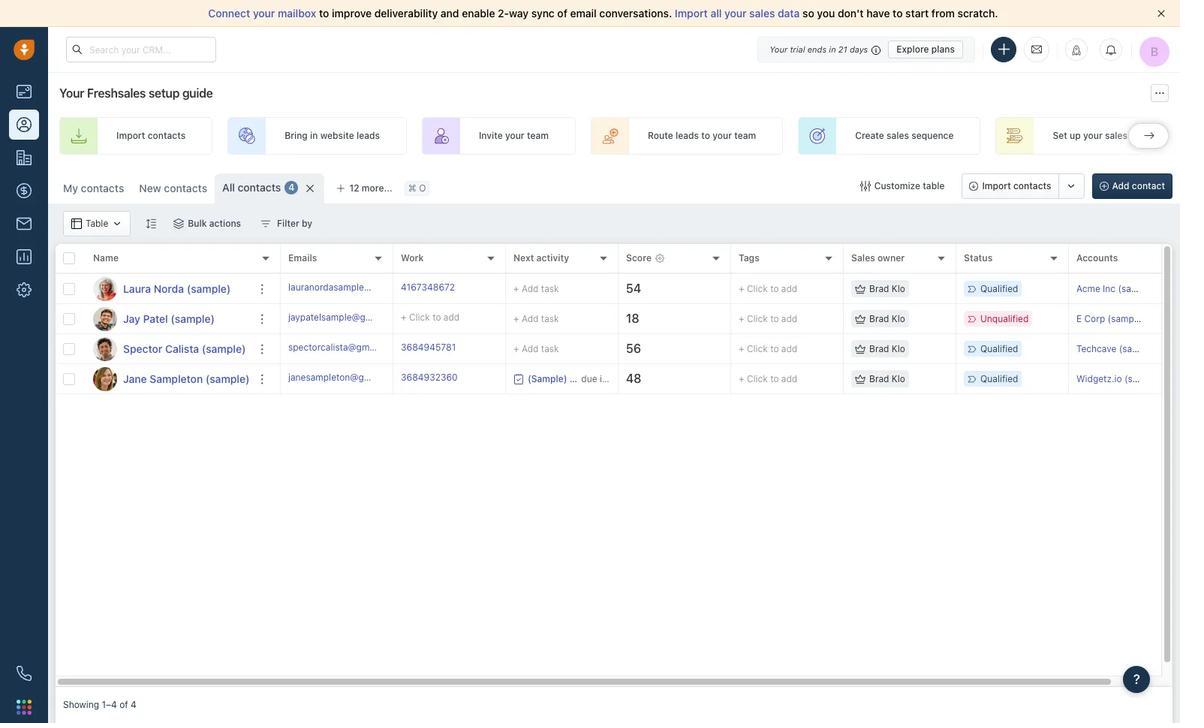 Task type: vqa. For each thing, say whether or not it's contained in the screenshot.
"21"
yes



Task type: describe. For each thing, give the bounding box(es) containing it.
add for 54
[[782, 283, 798, 294]]

widgetz.io (sample)
[[1077, 373, 1162, 385]]

bulk actions button
[[164, 211, 251, 237]]

import for 'import contacts' link
[[116, 130, 145, 142]]

filter by button
[[251, 211, 322, 237]]

invite
[[479, 130, 503, 142]]

my contacts
[[63, 182, 124, 195]]

(sample) down techcave (sample)
[[1125, 373, 1162, 385]]

task for 56
[[541, 343, 559, 354]]

accounts
[[1077, 253, 1119, 264]]

brad for 18
[[870, 313, 890, 324]]

phone image
[[17, 666, 32, 681]]

send email image
[[1032, 43, 1043, 56]]

1 horizontal spatial import
[[675, 7, 708, 20]]

jane
[[123, 372, 147, 385]]

spectorcalista@gmail.com 3684945781
[[288, 342, 456, 353]]

12 more...
[[350, 183, 393, 194]]

next activity
[[514, 253, 570, 264]]

leads inside bring in website leads link
[[357, 130, 380, 142]]

what's new image
[[1072, 45, 1082, 56]]

jaypatelsample@gmail.com link
[[288, 311, 404, 327]]

brad klo for 48
[[870, 373, 906, 385]]

jay patel (sample)
[[123, 312, 215, 325]]

bring in website leads link
[[228, 117, 407, 155]]

all
[[711, 7, 722, 20]]

qualified for 48
[[981, 373, 1019, 385]]

way
[[509, 7, 529, 20]]

klo for 18
[[892, 313, 906, 324]]

contacts right new
[[164, 182, 207, 195]]

click for 56
[[747, 343, 768, 354]]

qualified for 56
[[981, 343, 1019, 354]]

+ click to add for 54
[[739, 283, 798, 294]]

18
[[626, 312, 640, 325]]

o
[[419, 183, 426, 194]]

click for 48
[[747, 373, 768, 385]]

showing
[[63, 700, 99, 711]]

close image
[[1158, 10, 1166, 17]]

0 horizontal spatial 4
[[131, 700, 136, 711]]

brad klo for 54
[[870, 283, 906, 294]]

jane sampleton (sample)
[[123, 372, 250, 385]]

acme
[[1077, 283, 1101, 294]]

leads inside route leads to your team link
[[676, 130, 699, 142]]

style_myh0__igzzd8unmi image
[[146, 218, 156, 229]]

explore plans link
[[889, 40, 964, 58]]

l image
[[93, 277, 117, 301]]

(sample) for spector calista (sample)
[[202, 342, 246, 355]]

your left mailbox
[[253, 7, 275, 20]]

create sales sequence link
[[799, 117, 981, 155]]

your freshsales setup guide
[[59, 86, 213, 100]]

by
[[302, 218, 313, 229]]

unqualified
[[981, 313, 1029, 324]]

add for 56
[[522, 343, 539, 354]]

customize table
[[875, 180, 945, 192]]

freshsales
[[87, 86, 146, 100]]

techcave (sample) link
[[1077, 343, 1157, 354]]

inc
[[1103, 283, 1116, 294]]

guide
[[182, 86, 213, 100]]

invite your team
[[479, 130, 549, 142]]

widgetz.io (sample) link
[[1077, 373, 1162, 385]]

more...
[[362, 183, 393, 194]]

next
[[514, 253, 534, 264]]

klo for 56
[[892, 343, 906, 354]]

1 horizontal spatial sales
[[887, 130, 910, 142]]

team inside "link"
[[527, 130, 549, 142]]

import contacts group
[[962, 174, 1085, 199]]

explore
[[897, 43, 930, 54]]

spector
[[123, 342, 162, 355]]

bulk actions
[[188, 218, 241, 229]]

grid containing 54
[[56, 244, 1181, 687]]

spector calista (sample) link
[[123, 341, 246, 356]]

plans
[[932, 43, 955, 54]]

your trial ends in 21 days
[[770, 44, 868, 54]]

phone element
[[9, 659, 39, 689]]

pipeline
[[1131, 130, 1165, 142]]

jay
[[123, 312, 140, 325]]

acme inc (sample) link
[[1077, 283, 1156, 294]]

route leads to your team link
[[591, 117, 784, 155]]

mailbox
[[278, 7, 316, 20]]

data
[[778, 7, 800, 20]]

row group containing 54
[[281, 274, 1181, 394]]

(sample) for e corp (sample)
[[1108, 313, 1146, 324]]

Search your CRM... text field
[[66, 37, 216, 62]]

new
[[139, 182, 161, 195]]

task for 54
[[541, 283, 559, 294]]

name
[[93, 253, 119, 264]]

and
[[441, 7, 459, 20]]

calista
[[165, 342, 199, 355]]

all contacts link
[[222, 180, 281, 195]]

explore plans
[[897, 43, 955, 54]]

brad klo for 56
[[870, 343, 906, 354]]

import contacts for import contacts "button"
[[983, 180, 1052, 192]]

route
[[648, 130, 674, 142]]

e corp (sample)
[[1077, 313, 1146, 324]]

your right 'all' at the top
[[725, 7, 747, 20]]

work
[[401, 253, 424, 264]]

jay patel (sample) link
[[123, 311, 215, 326]]

⌘ o
[[408, 183, 426, 194]]

add for 48
[[782, 373, 798, 385]]

lauranordasample@gmail.com
[[288, 282, 416, 293]]

showing 1–4 of 4
[[63, 700, 136, 711]]

1 vertical spatial of
[[120, 700, 128, 711]]

acme inc (sample)
[[1077, 283, 1156, 294]]

create sales sequence
[[856, 130, 954, 142]]

connect your mailbox link
[[208, 7, 319, 20]]

table
[[923, 180, 945, 192]]

techcave
[[1077, 343, 1117, 354]]

4167348672
[[401, 282, 455, 293]]

+ add task for 54
[[514, 283, 559, 294]]

add for 56
[[782, 343, 798, 354]]

press space to select this row. row containing laura norda (sample)
[[56, 274, 281, 304]]

21
[[839, 44, 848, 54]]

press space to select this row. row containing 54
[[281, 274, 1181, 304]]

1–4
[[102, 700, 117, 711]]

don't
[[838, 7, 864, 20]]

sales
[[852, 253, 876, 264]]

brad for 48
[[870, 373, 890, 385]]

import all your sales data link
[[675, 7, 803, 20]]

3684932360 link
[[401, 371, 458, 387]]

so
[[803, 7, 815, 20]]



Task type: locate. For each thing, give the bounding box(es) containing it.
press space to select this row. row containing jane sampleton (sample)
[[56, 364, 281, 394]]

my contacts button
[[56, 174, 132, 204], [63, 182, 124, 195]]

(sample) up widgetz.io (sample) 'link'
[[1120, 343, 1157, 354]]

3 brad klo from the top
[[870, 343, 906, 354]]

klo for 54
[[892, 283, 906, 294]]

customize
[[875, 180, 921, 192]]

filter
[[277, 218, 300, 229]]

your left freshsales
[[59, 86, 84, 100]]

2 + add task from the top
[[514, 313, 559, 324]]

import down your freshsales setup guide
[[116, 130, 145, 142]]

0 vertical spatial your
[[770, 44, 788, 54]]

your left trial
[[770, 44, 788, 54]]

0 vertical spatial in
[[829, 44, 836, 54]]

+ click to add for 18
[[739, 313, 798, 324]]

container_wx8msf4aqz5i3rn1 image for brad klo
[[856, 314, 866, 324]]

48
[[626, 372, 642, 385]]

sales left data
[[750, 7, 775, 20]]

jaypatelsample@gmail.com + click to add
[[288, 312, 460, 323]]

0 vertical spatial 4
[[289, 182, 295, 193]]

brad for 54
[[870, 283, 890, 294]]

4 klo from the top
[[892, 373, 906, 385]]

1 vertical spatial container_wx8msf4aqz5i3rn1 image
[[856, 314, 866, 324]]

0 vertical spatial task
[[541, 283, 559, 294]]

janesampleton@gmail.com link
[[288, 371, 402, 387]]

1 brad klo from the top
[[870, 283, 906, 294]]

brad for 56
[[870, 343, 890, 354]]

1 horizontal spatial import contacts
[[983, 180, 1052, 192]]

sales left the pipeline
[[1106, 130, 1128, 142]]

3684945781 link
[[401, 341, 456, 357]]

from
[[932, 7, 955, 20]]

contacts
[[148, 130, 186, 142], [1014, 180, 1052, 192], [238, 181, 281, 194], [81, 182, 124, 195], [164, 182, 207, 195]]

improve
[[332, 7, 372, 20]]

add contact
[[1113, 180, 1166, 192]]

row group containing laura norda (sample)
[[56, 274, 281, 394]]

1 vertical spatial task
[[541, 313, 559, 324]]

2 vertical spatial qualified
[[981, 373, 1019, 385]]

freshworks switcher image
[[17, 700, 32, 715]]

import contacts for 'import contacts' link
[[116, 130, 186, 142]]

2 vertical spatial + add task
[[514, 343, 559, 354]]

connect
[[208, 7, 250, 20]]

4 brad klo from the top
[[870, 373, 906, 385]]

1 team from the left
[[527, 130, 549, 142]]

3 brad from the top
[[870, 343, 890, 354]]

12
[[350, 183, 359, 194]]

status
[[964, 253, 993, 264]]

container_wx8msf4aqz5i3rn1 image
[[861, 181, 871, 192], [71, 219, 82, 229], [112, 219, 123, 229], [174, 219, 184, 229], [856, 284, 866, 294], [856, 344, 866, 354], [514, 374, 524, 384], [856, 374, 866, 384]]

name row
[[56, 244, 281, 274]]

sequence
[[912, 130, 954, 142]]

add
[[782, 283, 798, 294], [444, 312, 460, 323], [782, 313, 798, 324], [782, 343, 798, 354], [782, 373, 798, 385]]

0 horizontal spatial your
[[59, 86, 84, 100]]

laura norda (sample) link
[[123, 281, 231, 296]]

have
[[867, 7, 890, 20]]

import inside "button"
[[983, 180, 1012, 192]]

0 horizontal spatial in
[[310, 130, 318, 142]]

jane sampleton (sample) link
[[123, 371, 250, 386]]

2 brad from the top
[[870, 313, 890, 324]]

invite your team link
[[422, 117, 576, 155]]

import contacts link
[[59, 117, 213, 155]]

1 vertical spatial your
[[59, 86, 84, 100]]

3 + click to add from the top
[[739, 343, 798, 354]]

in right the bring at top
[[310, 130, 318, 142]]

press space to select this row. row containing 48
[[281, 364, 1181, 394]]

2 qualified from the top
[[981, 343, 1019, 354]]

container_wx8msf4aqz5i3rn1 image down sales at the top of the page
[[856, 314, 866, 324]]

row group
[[56, 274, 281, 394], [281, 274, 1181, 394]]

1 horizontal spatial your
[[770, 44, 788, 54]]

2 horizontal spatial sales
[[1106, 130, 1128, 142]]

you
[[818, 7, 836, 20]]

import left 'all' at the top
[[675, 7, 708, 20]]

0 vertical spatial qualified
[[981, 283, 1019, 294]]

(sample)
[[187, 282, 231, 295], [1119, 283, 1156, 294], [171, 312, 215, 325], [1108, 313, 1146, 324], [202, 342, 246, 355], [1120, 343, 1157, 354], [206, 372, 250, 385], [1125, 373, 1162, 385]]

+ add task for 56
[[514, 343, 559, 354]]

spectorcalista@gmail.com link
[[288, 341, 400, 357]]

0 vertical spatial import
[[675, 7, 708, 20]]

your inside invite your team "link"
[[505, 130, 525, 142]]

new contacts button
[[132, 174, 215, 204], [139, 182, 207, 195]]

+ add task for 18
[[514, 313, 559, 324]]

import right table
[[983, 180, 1012, 192]]

2 horizontal spatial import
[[983, 180, 1012, 192]]

12 more... button
[[329, 178, 401, 199]]

4 brad from the top
[[870, 373, 890, 385]]

sales right the create
[[887, 130, 910, 142]]

1 leads from the left
[[357, 130, 380, 142]]

4 + click to add from the top
[[739, 373, 798, 385]]

of
[[558, 7, 568, 20], [120, 700, 128, 711]]

container_wx8msf4aqz5i3rn1 image inside 'filter by' button
[[261, 219, 271, 229]]

j image
[[93, 367, 117, 391]]

add for 18
[[522, 313, 539, 324]]

your for your freshsales setup guide
[[59, 86, 84, 100]]

container_wx8msf4aqz5i3rn1 image
[[261, 219, 271, 229], [856, 314, 866, 324]]

2 task from the top
[[541, 313, 559, 324]]

new contacts
[[139, 182, 207, 195]]

0 vertical spatial of
[[558, 7, 568, 20]]

laura
[[123, 282, 151, 295]]

0 horizontal spatial sales
[[750, 7, 775, 20]]

1 vertical spatial qualified
[[981, 343, 1019, 354]]

contacts down "set up your sales pipeline" link
[[1014, 180, 1052, 192]]

all contacts 4
[[222, 181, 295, 194]]

(sample) down 'name' 'column header'
[[187, 282, 231, 295]]

norda
[[154, 282, 184, 295]]

spector calista (sample)
[[123, 342, 246, 355]]

1 horizontal spatial of
[[558, 7, 568, 20]]

set up your sales pipeline
[[1053, 130, 1165, 142]]

patel
[[143, 312, 168, 325]]

brad klo for 18
[[870, 313, 906, 324]]

up
[[1070, 130, 1081, 142]]

+ click to add
[[739, 283, 798, 294], [739, 313, 798, 324], [739, 343, 798, 354], [739, 373, 798, 385]]

in left 21
[[829, 44, 836, 54]]

corp
[[1085, 313, 1106, 324]]

your
[[770, 44, 788, 54], [59, 86, 84, 100]]

(sample) right inc
[[1119, 283, 1156, 294]]

contact
[[1133, 180, 1166, 192]]

container_wx8msf4aqz5i3rn1 image left "filter"
[[261, 219, 271, 229]]

set up your sales pipeline link
[[996, 117, 1181, 155]]

s image
[[93, 337, 117, 361]]

4 right 1–4
[[131, 700, 136, 711]]

1 vertical spatial import contacts
[[983, 180, 1052, 192]]

janesampleton@gmail.com 3684932360
[[288, 372, 458, 383]]

leads right website
[[357, 130, 380, 142]]

all
[[222, 181, 235, 194]]

0 horizontal spatial import
[[116, 130, 145, 142]]

laura norda (sample)
[[123, 282, 231, 295]]

1 horizontal spatial container_wx8msf4aqz5i3rn1 image
[[856, 314, 866, 324]]

1 horizontal spatial leads
[[676, 130, 699, 142]]

click for 54
[[747, 283, 768, 294]]

2 team from the left
[[735, 130, 757, 142]]

sync
[[532, 7, 555, 20]]

1 horizontal spatial 4
[[289, 182, 295, 193]]

in inside bring in website leads link
[[310, 130, 318, 142]]

3 klo from the top
[[892, 343, 906, 354]]

jaypatelsample@gmail.com
[[288, 312, 404, 323]]

4 up the 'filter by'
[[289, 182, 295, 193]]

name column header
[[86, 244, 281, 274]]

container_wx8msf4aqz5i3rn1 image for filter by
[[261, 219, 271, 229]]

+ click to add for 48
[[739, 373, 798, 385]]

contacts right all
[[238, 181, 281, 194]]

press space to select this row. row
[[56, 274, 281, 304], [281, 274, 1181, 304], [56, 304, 281, 334], [281, 304, 1181, 334], [56, 334, 281, 364], [281, 334, 1181, 364], [56, 364, 281, 394], [281, 364, 1181, 394]]

2 vertical spatial task
[[541, 343, 559, 354]]

your right up
[[1084, 130, 1103, 142]]

setup
[[149, 86, 180, 100]]

+ click to add for 56
[[739, 343, 798, 354]]

of right 1–4
[[120, 700, 128, 711]]

(sample) for jane sampleton (sample)
[[206, 372, 250, 385]]

connect your mailbox to improve deliverability and enable 2-way sync of email conversations. import all your sales data so you don't have to start from scratch.
[[208, 7, 999, 20]]

add inside button
[[1113, 180, 1130, 192]]

0 horizontal spatial of
[[120, 700, 128, 711]]

press space to select this row. row containing jay patel (sample)
[[56, 304, 281, 334]]

1 horizontal spatial team
[[735, 130, 757, 142]]

import contacts
[[116, 130, 186, 142], [983, 180, 1052, 192]]

your right the route
[[713, 130, 732, 142]]

leads right the route
[[676, 130, 699, 142]]

add for 18
[[782, 313, 798, 324]]

emails
[[288, 253, 317, 264]]

0 vertical spatial + add task
[[514, 283, 559, 294]]

1 vertical spatial 4
[[131, 700, 136, 711]]

(sample) right corp
[[1108, 313, 1146, 324]]

in
[[829, 44, 836, 54], [310, 130, 318, 142]]

(sample) right sampleton
[[206, 372, 250, 385]]

0 horizontal spatial team
[[527, 130, 549, 142]]

e corp (sample) link
[[1077, 313, 1146, 324]]

1 vertical spatial in
[[310, 130, 318, 142]]

add for 54
[[522, 283, 539, 294]]

2 brad klo from the top
[[870, 313, 906, 324]]

(sample) up spector calista (sample)
[[171, 312, 215, 325]]

brad
[[870, 283, 890, 294], [870, 313, 890, 324], [870, 343, 890, 354], [870, 373, 890, 385]]

2 row group from the left
[[281, 274, 1181, 394]]

1 klo from the top
[[892, 283, 906, 294]]

2-
[[498, 7, 509, 20]]

3 task from the top
[[541, 343, 559, 354]]

56
[[626, 342, 641, 355]]

contacts inside "button"
[[1014, 180, 1052, 192]]

klo for 48
[[892, 373, 906, 385]]

activity
[[537, 253, 570, 264]]

⌘
[[408, 183, 417, 194]]

import
[[675, 7, 708, 20], [116, 130, 145, 142], [983, 180, 1012, 192]]

email
[[570, 7, 597, 20]]

1 task from the top
[[541, 283, 559, 294]]

4 inside all contacts 4
[[289, 182, 295, 193]]

press space to select this row. row containing spector calista (sample)
[[56, 334, 281, 364]]

press space to select this row. row containing 18
[[281, 304, 1181, 334]]

(sample) for laura norda (sample)
[[187, 282, 231, 295]]

to
[[319, 7, 329, 20], [893, 7, 903, 20], [702, 130, 711, 142], [771, 283, 779, 294], [433, 312, 441, 323], [771, 313, 779, 324], [771, 343, 779, 354], [771, 373, 779, 385]]

2 klo from the top
[[892, 313, 906, 324]]

2 + click to add from the top
[[739, 313, 798, 324]]

1 qualified from the top
[[981, 283, 1019, 294]]

contacts down setup
[[148, 130, 186, 142]]

contacts right my
[[81, 182, 124, 195]]

qualified
[[981, 283, 1019, 294], [981, 343, 1019, 354], [981, 373, 1019, 385]]

add contact button
[[1093, 174, 1173, 199]]

widgetz.io
[[1077, 373, 1123, 385]]

bring
[[285, 130, 308, 142]]

1 + click to add from the top
[[739, 283, 798, 294]]

+ add task
[[514, 283, 559, 294], [514, 313, 559, 324], [514, 343, 559, 354]]

leads
[[357, 130, 380, 142], [676, 130, 699, 142]]

(sample) for acme inc (sample)
[[1119, 283, 1156, 294]]

0 horizontal spatial import contacts
[[116, 130, 186, 142]]

1 vertical spatial + add task
[[514, 313, 559, 324]]

j image
[[93, 307, 117, 331]]

scratch.
[[958, 7, 999, 20]]

grid
[[56, 244, 1181, 687]]

0 vertical spatial container_wx8msf4aqz5i3rn1 image
[[261, 219, 271, 229]]

your inside "set up your sales pipeline" link
[[1084, 130, 1103, 142]]

your
[[253, 7, 275, 20], [725, 7, 747, 20], [505, 130, 525, 142], [713, 130, 732, 142], [1084, 130, 1103, 142]]

your for your trial ends in 21 days
[[770, 44, 788, 54]]

0 horizontal spatial container_wx8msf4aqz5i3rn1 image
[[261, 219, 271, 229]]

+
[[514, 283, 519, 294], [739, 283, 745, 294], [401, 312, 407, 323], [514, 313, 519, 324], [739, 313, 745, 324], [514, 343, 519, 354], [739, 343, 745, 354], [739, 373, 745, 385]]

qualified for 54
[[981, 283, 1019, 294]]

3 qualified from the top
[[981, 373, 1019, 385]]

deliverability
[[375, 7, 438, 20]]

create
[[856, 130, 885, 142]]

import contacts inside "button"
[[983, 180, 1052, 192]]

1 brad from the top
[[870, 283, 890, 294]]

(sample) right calista
[[202, 342, 246, 355]]

set
[[1053, 130, 1068, 142]]

0 horizontal spatial leads
[[357, 130, 380, 142]]

press space to select this row. row containing 56
[[281, 334, 1181, 364]]

3684932360
[[401, 372, 458, 383]]

container_wx8msf4aqz5i3rn1 image inside customize table button
[[861, 181, 871, 192]]

sales
[[750, 7, 775, 20], [887, 130, 910, 142], [1106, 130, 1128, 142]]

1 horizontal spatial in
[[829, 44, 836, 54]]

klo
[[892, 283, 906, 294], [892, 313, 906, 324], [892, 343, 906, 354], [892, 373, 906, 385]]

click for 18
[[747, 313, 768, 324]]

your right invite
[[505, 130, 525, 142]]

task for 18
[[541, 313, 559, 324]]

lauranordasample@gmail.com link
[[288, 281, 416, 297]]

bulk
[[188, 218, 207, 229]]

0 vertical spatial import contacts
[[116, 130, 186, 142]]

of right sync at the top left of page
[[558, 7, 568, 20]]

2 leads from the left
[[676, 130, 699, 142]]

1 + add task from the top
[[514, 283, 559, 294]]

your inside route leads to your team link
[[713, 130, 732, 142]]

container_wx8msf4aqz5i3rn1 image inside bulk actions button
[[174, 219, 184, 229]]

1 vertical spatial import
[[116, 130, 145, 142]]

import for import contacts "button"
[[983, 180, 1012, 192]]

1 row group from the left
[[56, 274, 281, 394]]

route leads to your team
[[648, 130, 757, 142]]

2 vertical spatial import
[[983, 180, 1012, 192]]

(sample) for jay patel (sample)
[[171, 312, 215, 325]]

3 + add task from the top
[[514, 343, 559, 354]]

owner
[[878, 253, 905, 264]]

e
[[1077, 313, 1082, 324]]



